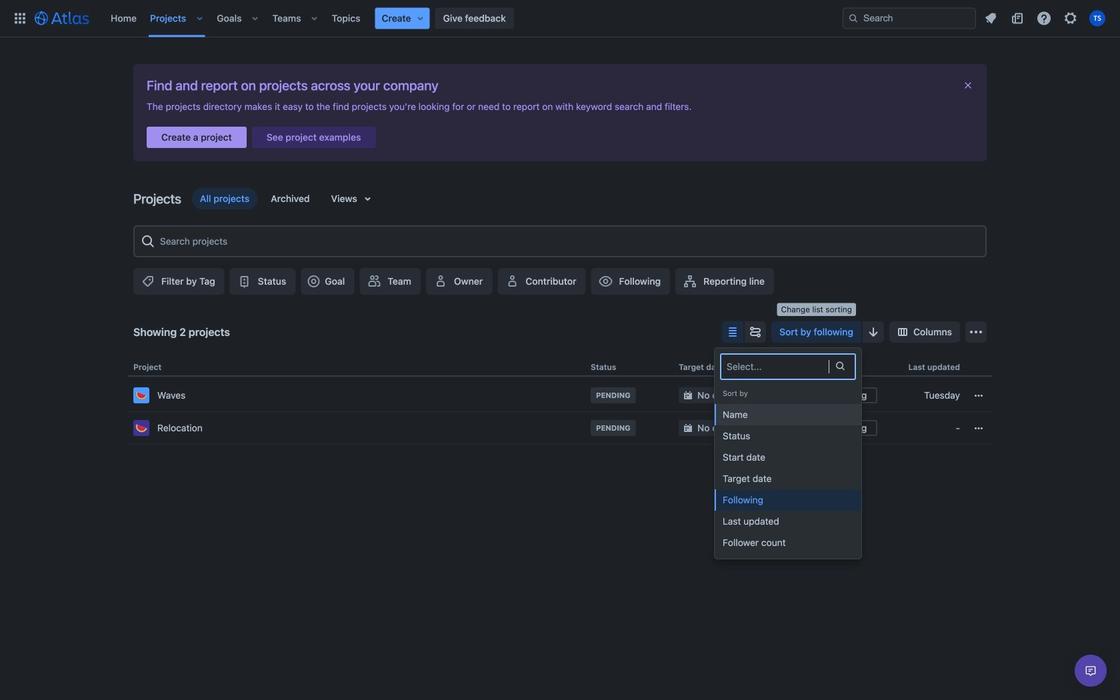 Task type: describe. For each thing, give the bounding box(es) containing it.
account image
[[1090, 10, 1106, 26]]

Search field
[[843, 8, 977, 29]]

following image
[[598, 273, 614, 289]]

Search projects field
[[156, 229, 981, 253]]

notifications image
[[983, 10, 999, 26]]

tag image
[[140, 273, 156, 289]]

more options image
[[969, 324, 985, 340]]

display as timeline image
[[748, 324, 764, 340]]

settings image
[[1063, 10, 1079, 26]]

top element
[[8, 0, 843, 37]]

open image
[[832, 358, 848, 374]]



Task type: vqa. For each thing, say whether or not it's contained in the screenshot.
Switch to... icon
yes



Task type: locate. For each thing, give the bounding box(es) containing it.
display as list image
[[725, 324, 741, 340]]

None text field
[[727, 360, 730, 374]]

banner
[[0, 0, 1121, 37]]

tooltip
[[777, 303, 856, 316]]

close banner image
[[963, 80, 974, 91]]

status image
[[237, 273, 253, 289]]

help image
[[1037, 10, 1053, 26]]

search projects image
[[140, 233, 156, 249]]

reverse sort order image
[[866, 324, 882, 340]]

search image
[[848, 13, 859, 24]]

None search field
[[843, 8, 977, 29]]

switch to... image
[[12, 10, 28, 26]]

open intercom messenger image
[[1083, 663, 1099, 679]]



